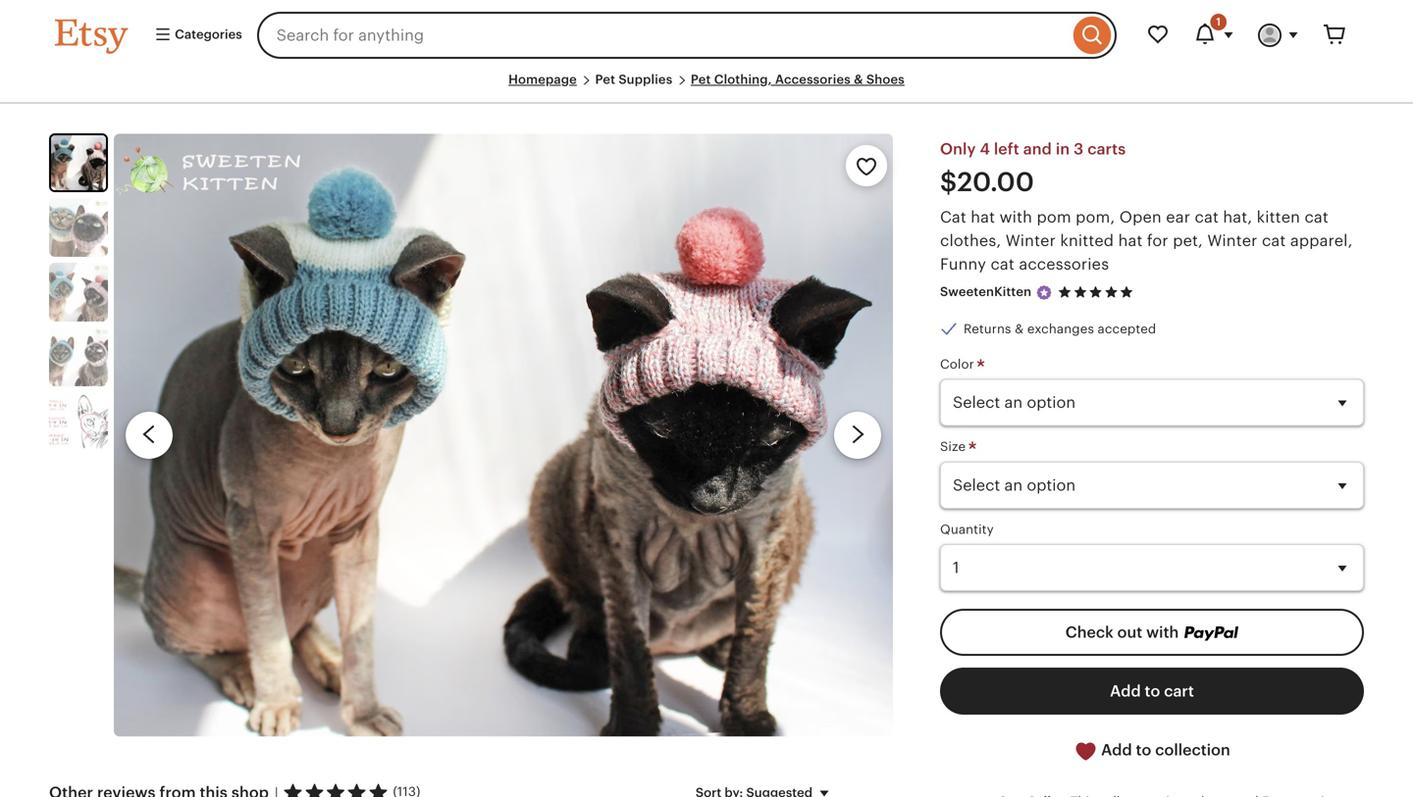 Task type: locate. For each thing, give the bounding box(es) containing it.
0 horizontal spatial hat
[[971, 208, 995, 226]]

0 horizontal spatial winter
[[1006, 232, 1056, 250]]

pet for pet clothing, accessories & shoes
[[691, 72, 711, 87]]

0 horizontal spatial pet
[[595, 72, 615, 87]]

and
[[1023, 141, 1052, 158]]

pet supplies
[[595, 72, 673, 87]]

сat hat with pom pom open ear cat hat kitten cat clothes image 5 image
[[49, 393, 108, 452]]

to left cart
[[1145, 683, 1160, 701]]

check
[[1066, 624, 1114, 642]]

1 pet from the left
[[595, 72, 615, 87]]

cart
[[1164, 683, 1194, 701]]

add to collection button
[[940, 727, 1364, 776]]

& left "shoes"
[[854, 72, 863, 87]]

1
[[1216, 16, 1221, 28]]

homepage
[[509, 72, 577, 87]]

to
[[1145, 683, 1160, 701], [1136, 742, 1152, 760]]

winter
[[1006, 232, 1056, 250], [1207, 232, 1258, 250]]

winter down the hat,
[[1207, 232, 1258, 250]]

cat
[[1195, 208, 1219, 226], [1305, 208, 1329, 226], [1262, 232, 1286, 250], [991, 255, 1015, 273]]

hat,
[[1223, 208, 1252, 226]]

hat
[[971, 208, 995, 226], [1118, 232, 1143, 250]]

out
[[1117, 624, 1143, 642]]

homepage link
[[509, 72, 577, 87]]

1 horizontal spatial winter
[[1207, 232, 1258, 250]]

1 vertical spatial to
[[1136, 742, 1152, 760]]

cat up apparel,
[[1305, 208, 1329, 226]]

with right out
[[1146, 624, 1179, 642]]

with
[[1000, 208, 1032, 226], [1146, 624, 1179, 642]]

2 winter from the left
[[1207, 232, 1258, 250]]

2 pet from the left
[[691, 72, 711, 87]]

winter down pom
[[1006, 232, 1056, 250]]

pom
[[1037, 208, 1071, 226]]

categories button
[[139, 18, 251, 53]]

pet
[[595, 72, 615, 87], [691, 72, 711, 87]]

accessories
[[1019, 255, 1109, 273]]

0 horizontal spatial &
[[854, 72, 863, 87]]

0 vertical spatial to
[[1145, 683, 1160, 701]]

star_seller image
[[1036, 284, 1053, 302]]

accepted
[[1098, 322, 1156, 336]]

check out with
[[1066, 624, 1183, 642]]

in
[[1056, 141, 1070, 158]]

only 4 left and in 3 carts $20.00
[[940, 141, 1126, 197]]

hat down open
[[1118, 232, 1143, 250]]

0 vertical spatial with
[[1000, 208, 1032, 226]]

& right "returns"
[[1015, 322, 1024, 336]]

with inside button
[[1146, 624, 1179, 642]]

size
[[940, 440, 969, 455]]

1 vertical spatial hat
[[1118, 232, 1143, 250]]

with inside сat hat with pom pom, open ear cat hat, kitten cat clothes, winter knitted hat for pet, winter cat apparel, funny cat accessories
[[1000, 208, 1032, 226]]

сat hat with pom pom open ear cat hat kitten cat clothes image 4 image
[[49, 328, 108, 387]]

1 vertical spatial add
[[1101, 742, 1132, 760]]

with for out
[[1146, 624, 1179, 642]]

None search field
[[257, 12, 1117, 59]]

cat up sweetenkitten link on the top
[[991, 255, 1015, 273]]

add down add to cart
[[1101, 742, 1132, 760]]

pet left clothing,
[[691, 72, 711, 87]]

&
[[854, 72, 863, 87], [1015, 322, 1024, 336]]

only
[[940, 141, 976, 158]]

to left collection
[[1136, 742, 1152, 760]]

pet,
[[1173, 232, 1203, 250]]

1 horizontal spatial pet
[[691, 72, 711, 87]]

1 vertical spatial &
[[1015, 322, 1024, 336]]

0 vertical spatial &
[[854, 72, 863, 87]]

1 vertical spatial with
[[1146, 624, 1179, 642]]

add
[[1110, 683, 1141, 701], [1101, 742, 1132, 760]]

ear
[[1166, 208, 1191, 226]]

pet clothing, accessories & shoes link
[[691, 72, 905, 87]]

sweetenkitten
[[940, 285, 1032, 300]]

0 horizontal spatial сat hat with pom pom open ear cat hat kitten cat clothes image 1 image
[[51, 136, 106, 191]]

сat hat with pom pom open ear cat hat kitten cat clothes image 1 image
[[114, 134, 893, 738], [51, 136, 106, 191]]

pet left supplies in the left of the page
[[595, 72, 615, 87]]

4
[[980, 141, 990, 158]]

add left cart
[[1110, 683, 1141, 701]]

0 horizontal spatial with
[[1000, 208, 1032, 226]]

add to cart
[[1110, 683, 1194, 701]]

carts
[[1088, 141, 1126, 158]]

1 horizontal spatial hat
[[1118, 232, 1143, 250]]

сat hat with pom pom, open ear cat hat, kitten cat clothes, winter knitted hat for pet, winter cat apparel, funny cat accessories
[[940, 208, 1353, 273]]

hat up clothes,
[[971, 208, 995, 226]]

menu bar
[[55, 71, 1358, 104]]

0 vertical spatial add
[[1110, 683, 1141, 701]]

pet clothing, accessories & shoes
[[691, 72, 905, 87]]

add for add to collection
[[1101, 742, 1132, 760]]

cat right ear
[[1195, 208, 1219, 226]]

color
[[940, 357, 978, 372]]

$20.00
[[940, 167, 1034, 197]]

with left pom
[[1000, 208, 1032, 226]]

1 horizontal spatial with
[[1146, 624, 1179, 642]]



Task type: vqa. For each thing, say whether or not it's contained in the screenshot.
as
no



Task type: describe. For each thing, give the bounding box(es) containing it.
add for add to cart
[[1110, 683, 1141, 701]]

add to cart button
[[940, 668, 1364, 716]]

left
[[994, 141, 1019, 158]]

0 vertical spatial hat
[[971, 208, 995, 226]]

1 horizontal spatial сat hat with pom pom open ear cat hat kitten cat clothes image 1 image
[[114, 134, 893, 738]]

сat hat with pom pom open ear cat hat kitten cat clothes image 2 image
[[49, 198, 108, 257]]

1 button
[[1182, 12, 1246, 59]]

with for hat
[[1000, 208, 1032, 226]]

knitted
[[1060, 232, 1114, 250]]

pom,
[[1076, 208, 1115, 226]]

collection
[[1155, 742, 1230, 760]]

exchanges
[[1027, 322, 1094, 336]]

returns & exchanges accepted
[[964, 322, 1156, 336]]

categories banner
[[20, 0, 1394, 71]]

check out with button
[[940, 610, 1364, 657]]

apparel,
[[1290, 232, 1353, 250]]

3
[[1074, 141, 1084, 158]]

Search for anything text field
[[257, 12, 1069, 59]]

cat down kitten
[[1262, 232, 1286, 250]]

open
[[1120, 208, 1162, 226]]

accessories
[[775, 72, 851, 87]]

сat hat with pom pom open ear cat hat kitten cat clothes image 3 image
[[49, 263, 108, 322]]

1 horizontal spatial &
[[1015, 322, 1024, 336]]

kitten
[[1257, 208, 1300, 226]]

clothing,
[[714, 72, 772, 87]]

funny
[[940, 255, 986, 273]]

sweetenkitten link
[[940, 285, 1032, 300]]

supplies
[[619, 72, 673, 87]]

add to collection
[[1097, 742, 1230, 760]]

1 winter from the left
[[1006, 232, 1056, 250]]

quantity
[[940, 523, 994, 537]]

menu bar containing homepage
[[55, 71, 1358, 104]]

returns
[[964, 322, 1011, 336]]

none search field inside categories banner
[[257, 12, 1117, 59]]

to for cart
[[1145, 683, 1160, 701]]

shoes
[[866, 72, 905, 87]]

categories
[[172, 27, 242, 42]]

for
[[1147, 232, 1169, 250]]

pet for pet supplies
[[595, 72, 615, 87]]

сat
[[940, 208, 967, 226]]

to for collection
[[1136, 742, 1152, 760]]

pet supplies link
[[595, 72, 673, 87]]

clothes,
[[940, 232, 1001, 250]]



